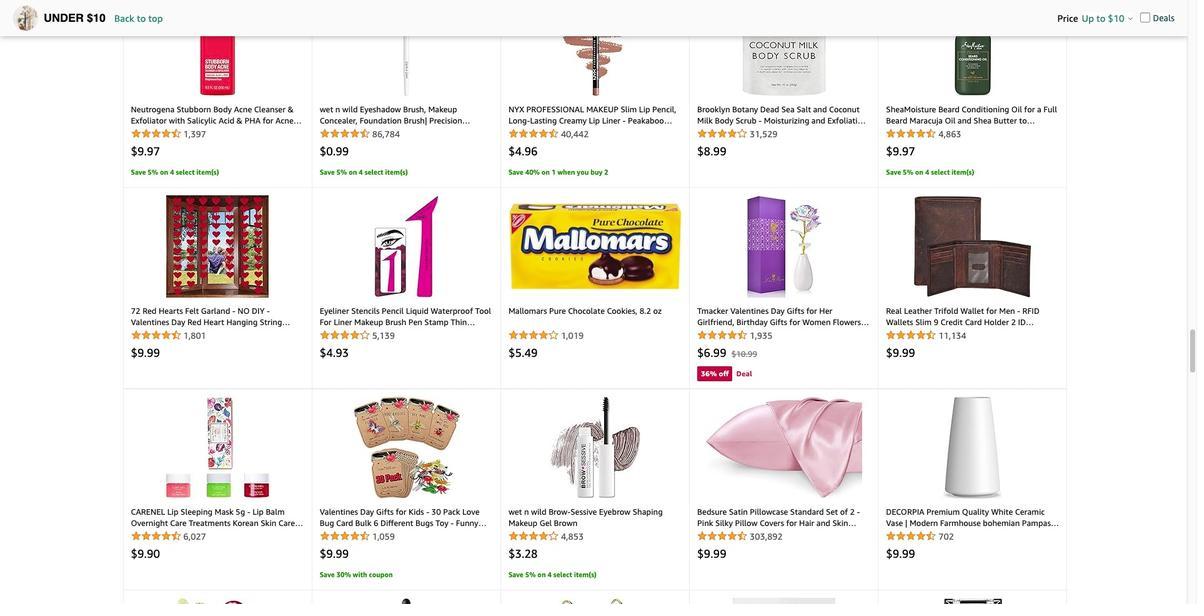 Task type: describe. For each thing, give the bounding box(es) containing it.
1 vertical spatial oil
[[945, 116, 956, 126]]

funny
[[456, 519, 478, 529]]

to for back
[[137, 12, 146, 24]]

earrings for women spiral threader earrings 14k gold earrings hand bent dangle earrings for women，suitable for gift giving, perfect for your birthday party, christmas, gift giving. image
[[539, 599, 652, 605]]

5,139
[[372, 331, 395, 341]]

carenel lip sleeping mask 5g - lip balm overnight care treatments korean skin care (b+l+p)
[[131, 508, 295, 540]]

shea
[[974, 116, 992, 126]]

$4.93
[[320, 346, 349, 360]]

for up different
[[396, 508, 407, 518]]

decorpia premium quality white ceramic vase | modern farmhouse bohemian pampas grass flowers bouquet for home décor, desk aesthetic room decor, white
[[886, 508, 1052, 551]]

$6.99
[[697, 346, 727, 360]]

4 for 1,397
[[170, 168, 174, 176]]

party
[[426, 541, 446, 551]]

exchange
[[391, 530, 426, 540]]

1,059
[[372, 532, 395, 542]]

item(s) for 86,784
[[385, 168, 408, 176]]

dr.pen flexible grabber claw pick up reacher tool (drain clog remove tool), with 4 claws bendable hose pickup reaching assist tool for litter pick, home and kitchen sink, drains, toilet (35.4 inch) image
[[733, 599, 835, 605]]

carenel
[[131, 508, 165, 518]]

flowers
[[908, 530, 937, 540]]

1,801
[[183, 331, 206, 341]]

boys
[[463, 530, 481, 540]]

$9.99 for 1,059
[[320, 547, 349, 561]]

31,529
[[750, 129, 778, 139]]

bouquet
[[939, 530, 970, 540]]

wild for $3.28
[[531, 508, 547, 518]]

butter
[[994, 116, 1017, 126]]

premium
[[927, 508, 960, 518]]

1 horizontal spatial $10
[[1108, 12, 1125, 24]]

deals
[[1153, 12, 1175, 23]]

sessive
[[571, 508, 597, 518]]

blending
[[372, 127, 405, 137]]

1,019
[[561, 331, 584, 341]]

save 5% on 4 select item(s) for 4,853
[[509, 571, 597, 579]]

class
[[365, 541, 384, 551]]

save for 4,853
[[509, 571, 524, 579]]

ceramic
[[1015, 508, 1045, 518]]

creamy
[[559, 116, 587, 126]]

wet for $3.28
[[509, 508, 522, 518]]

valentines
[[320, 508, 358, 518]]

makeup inside the wet n wild brow-sessive eyebrow shaping makeup gel brown
[[509, 519, 538, 529]]

price
[[1058, 12, 1078, 24]]

8.2
[[640, 306, 651, 316]]

$10.99
[[732, 349, 757, 359]]

on for 4,863
[[915, 168, 924, 176]]

makeup inside wet n wild eyeshadow brush, makeup concealer, foundation brush| precision application & blending
[[428, 104, 457, 114]]

lip up skin
[[253, 508, 264, 518]]

moisturize
[[886, 127, 924, 137]]

4,863
[[939, 129, 961, 139]]

korean
[[233, 519, 259, 529]]

wild for $0.99
[[342, 104, 358, 114]]

you
[[577, 168, 589, 176]]

1 vertical spatial white
[[971, 541, 993, 551]]

girls
[[320, 541, 336, 551]]

wet n wild brow-sessive eyebrow shaping makeup gel brown
[[509, 508, 663, 529]]

school
[[338, 541, 363, 551]]

peakaboo
[[628, 116, 664, 126]]

0 vertical spatial 2
[[604, 168, 608, 176]]

86,784
[[372, 129, 400, 139]]

- inside carenel lip sleeping mask 5g - lip balm overnight care treatments korean skin care (b+l+p)
[[247, 508, 250, 518]]

overnight
[[131, 519, 168, 529]]

$9.99 for 11,134
[[886, 346, 915, 360]]

back
[[114, 12, 134, 24]]

application
[[320, 127, 362, 137]]

0 horizontal spatial $10
[[87, 11, 106, 24]]

$6.99 $10.99
[[697, 346, 757, 360]]

under $10
[[44, 11, 106, 24]]

foundation
[[360, 116, 402, 126]]

off
[[719, 369, 729, 379]]

mallomars pure chocolate cookies, 8.2 oz
[[509, 306, 662, 316]]

select for 4,863
[[931, 168, 950, 176]]

4 for 4,853
[[548, 571, 552, 579]]

bug
[[320, 519, 334, 529]]

5g
[[236, 508, 245, 518]]

bohemian
[[983, 519, 1020, 529]]

1 horizontal spatial oil
[[1012, 104, 1022, 114]]

with
[[353, 571, 367, 579]]

love
[[462, 508, 480, 518]]

slim inside nyx professional makeup slim lip pencil, long-lasting creamy lip liner - peakaboo neutral
[[621, 104, 637, 114]]

makeup
[[586, 104, 619, 114]]

eyeshadow
[[360, 104, 401, 114]]

up
[[1082, 12, 1094, 24]]

0 horizontal spatial beard
[[886, 116, 908, 126]]

0 horizontal spatial and
[[926, 127, 940, 137]]

grass
[[886, 530, 906, 540]]

brush,
[[403, 104, 426, 114]]

vase
[[886, 519, 903, 529]]

room
[[922, 541, 944, 551]]

6
[[374, 519, 378, 529]]

0 vertical spatial beard
[[938, 104, 960, 114]]

30%
[[337, 571, 351, 579]]

checkbox image
[[1140, 12, 1150, 22]]

nyx
[[509, 104, 524, 114]]

4 for 4,863
[[925, 168, 929, 176]]

maracuja
[[910, 116, 943, 126]]

sheamoisture
[[886, 104, 936, 114]]

up to $10
[[1082, 12, 1125, 24]]

decor,
[[946, 541, 969, 551]]

on for 1,397
[[160, 168, 168, 176]]

slim inside real leather trifold wallet for men - rfid wallets slim 9 credit card holder 2 id compartment gift for men
[[916, 318, 932, 328]]

save 5% on 4 select item(s) for 4,863
[[886, 168, 974, 176]]

$0.99
[[320, 144, 349, 158]]

save for 4,863
[[886, 168, 901, 176]]

long-
[[509, 116, 530, 126]]

under $10 image
[[13, 6, 38, 31]]

popover image
[[1128, 17, 1133, 20]]

wet n wild ultimate eyebrow makeup kit, eyebrow powder dark brown, brow hair removal tweezers, wax, brush image
[[943, 599, 1003, 605]]

real leather trifold wallet for men - rfid wallets slim 9 credit card holder 2 id compartment gift for men
[[886, 306, 1040, 339]]

select for 86,784
[[365, 168, 383, 176]]

item(s) for 4,853
[[574, 571, 597, 579]]

lip left sleeping
[[167, 508, 178, 518]]

save 5% on 4 select item(s) for 1,397
[[131, 168, 219, 176]]

on for 40,442
[[542, 168, 550, 176]]

valentines day gifts for kids - 30 pack love bug card bulk 6 different bugs toy - funny greeting valentine exchange cards for boys girls school class classroom party favors
[[320, 508, 481, 551]]

6,027
[[183, 532, 206, 542]]

40%
[[525, 168, 540, 176]]

40,442
[[561, 129, 589, 139]]

for inside real leather trifold wallet for men - rfid wallets slim 9 credit card holder 2 id compartment gift for men
[[986, 306, 997, 316]]

lip down makeup
[[589, 116, 600, 126]]



Task type: vqa. For each thing, say whether or not it's contained in the screenshot.
Brow-
yes



Task type: locate. For each thing, give the bounding box(es) containing it.
conditioning
[[962, 104, 1009, 114]]

wet for $0.99
[[320, 104, 333, 114]]

pampas
[[1022, 519, 1051, 529]]

treatments
[[189, 519, 231, 529]]

white down "home"
[[971, 541, 993, 551]]

quality
[[962, 508, 989, 518]]

1 horizontal spatial wet
[[509, 508, 522, 518]]

card
[[965, 318, 982, 328], [336, 519, 353, 529]]

1 vertical spatial card
[[336, 519, 353, 529]]

1 vertical spatial slim
[[916, 318, 932, 328]]

(b+l+p)
[[131, 530, 160, 540]]

1 care from the left
[[170, 519, 187, 529]]

- right liner
[[623, 116, 626, 126]]

- right 5g
[[247, 508, 250, 518]]

decorpia
[[886, 508, 925, 518]]

$9.90
[[131, 547, 160, 561]]

save for 40,442
[[509, 168, 524, 176]]

select
[[176, 168, 195, 176], [365, 168, 383, 176], [931, 168, 950, 176], [554, 571, 572, 579]]

1 vertical spatial makeup
[[509, 519, 538, 529]]

1 vertical spatial men
[[970, 329, 986, 339]]

1 horizontal spatial oz
[[983, 127, 991, 137]]

5% for 4,863
[[903, 168, 913, 176]]

card inside real leather trifold wallet for men - rfid wallets slim 9 credit card holder 2 id compartment gift for men
[[965, 318, 982, 328]]

1 $9.97 from the left
[[131, 144, 160, 158]]

cards
[[428, 530, 448, 540]]

5% for 86,784
[[337, 168, 347, 176]]

on for 86,784
[[349, 168, 357, 176]]

mask
[[215, 508, 234, 518]]

0 horizontal spatial $9.97
[[131, 144, 160, 158]]

save for 1,059
[[320, 571, 335, 579]]

0 horizontal spatial 2
[[604, 168, 608, 176]]

slim up the peakaboo
[[621, 104, 637, 114]]

5%
[[148, 168, 158, 176], [337, 168, 347, 176], [903, 168, 913, 176], [525, 571, 536, 579]]

select down 4,863
[[931, 168, 950, 176]]

0 vertical spatial oz
[[983, 127, 991, 137]]

care
[[170, 519, 187, 529], [279, 519, 295, 529]]

classroom
[[386, 541, 424, 551]]

card down wallet
[[965, 318, 982, 328]]

$9.99 for 702
[[886, 547, 915, 561]]

0 horizontal spatial men
[[970, 329, 986, 339]]

0 horizontal spatial to
[[137, 12, 146, 24]]

1 horizontal spatial 2
[[1011, 318, 1016, 328]]

buy
[[591, 168, 603, 176]]

1 vertical spatial 2
[[1011, 318, 1016, 328]]

0 horizontal spatial slim
[[621, 104, 637, 114]]

1 horizontal spatial wild
[[531, 508, 547, 518]]

balm
[[266, 508, 285, 518]]

1,935
[[750, 331, 773, 341]]

item(s) down 86,784
[[385, 168, 408, 176]]

5% for 1,397
[[148, 168, 158, 176]]

0 horizontal spatial wild
[[342, 104, 358, 114]]

2 left id
[[1011, 318, 1016, 328]]

card down valentines
[[336, 519, 353, 529]]

wet inside the wet n wild brow-sessive eyebrow shaping makeup gel brown
[[509, 508, 522, 518]]

and up soften
[[958, 116, 972, 126]]

wet up concealer,
[[320, 104, 333, 114]]

$9.99 for 303,892
[[697, 547, 727, 561]]

$10 left "back"
[[87, 11, 106, 24]]

save for 1,397
[[131, 168, 146, 176]]

for left "home"
[[972, 530, 983, 540]]

n
[[335, 104, 340, 114], [524, 508, 529, 518]]

for
[[1024, 104, 1035, 114], [986, 306, 997, 316], [396, 508, 407, 518], [450, 530, 461, 540], [972, 530, 983, 540]]

slim down leather
[[916, 318, 932, 328]]

to for up
[[1097, 12, 1106, 24]]

bugs
[[416, 519, 433, 529]]

card inside "valentines day gifts for kids - 30 pack love bug card bulk 6 different bugs toy - funny greeting valentine exchange cards for boys girls school class classroom party favors"
[[336, 519, 353, 529]]

favors
[[448, 541, 472, 551]]

and down maracuja
[[926, 127, 940, 137]]

oz right 8.2
[[653, 306, 662, 316]]

white
[[991, 508, 1013, 518], [971, 541, 993, 551]]

0 horizontal spatial makeup
[[428, 104, 457, 114]]

1 vertical spatial beard
[[886, 116, 908, 126]]

when
[[558, 168, 575, 176]]

save 5% on 4 select item(s)
[[131, 168, 219, 176], [320, 168, 408, 176], [886, 168, 974, 176], [509, 571, 597, 579]]

1 horizontal spatial makeup
[[509, 519, 538, 529]]

save 5% on 4 select item(s) down $0.99
[[320, 168, 408, 176]]

1 horizontal spatial n
[[524, 508, 529, 518]]

- right toy
[[451, 519, 454, 529]]

oz down shea
[[983, 127, 991, 137]]

to right butter
[[1019, 116, 1027, 126]]

0 horizontal spatial n
[[335, 104, 340, 114]]

9
[[934, 318, 939, 328]]

men right the "for"
[[970, 329, 986, 339]]

1 vertical spatial oz
[[653, 306, 662, 316]]

credit
[[941, 318, 963, 328]]

under
[[44, 11, 84, 24]]

1 horizontal spatial $9.97
[[886, 144, 915, 158]]

n inside the wet n wild brow-sessive eyebrow shaping makeup gel brown
[[524, 508, 529, 518]]

sleeping
[[181, 508, 213, 518]]

select down 4,853
[[554, 571, 572, 579]]

save 5% on 4 select item(s) down 1,397
[[131, 168, 219, 176]]

1 vertical spatial n
[[524, 508, 529, 518]]

modern
[[910, 519, 938, 529]]

brown
[[554, 519, 578, 529]]

$9.99 for 1,801
[[131, 346, 160, 360]]

1 horizontal spatial beard
[[938, 104, 960, 114]]

item(s) down 4,863
[[952, 168, 974, 176]]

0 horizontal spatial card
[[336, 519, 353, 529]]

leather
[[904, 306, 932, 316]]

back to top
[[114, 12, 163, 24]]

makeup up precision
[[428, 104, 457, 114]]

to inside sheamoisture beard conditioning oil for a full beard maracuja oil and shea butter to moisturize and soften 3.2 oz
[[1019, 116, 1027, 126]]

$8.99
[[697, 144, 727, 158]]

wild inside wet n wild eyeshadow brush, makeup concealer, foundation brush| precision application & blending
[[342, 104, 358, 114]]

4,853
[[561, 532, 584, 542]]

save 30%  with coupon
[[320, 571, 393, 579]]

item(s)
[[196, 168, 219, 176], [385, 168, 408, 176], [952, 168, 974, 176], [574, 571, 597, 579]]

1 vertical spatial and
[[926, 127, 940, 137]]

skin
[[261, 519, 276, 529]]

1 horizontal spatial men
[[999, 306, 1015, 316]]

lip up the peakaboo
[[639, 104, 650, 114]]

liner
[[602, 116, 621, 126]]

save 5% on 4 select item(s) down 4,863
[[886, 168, 974, 176]]

for left a
[[1024, 104, 1035, 114]]

wet inside wet n wild eyeshadow brush, makeup concealer, foundation brush| precision application & blending
[[320, 104, 333, 114]]

oil up butter
[[1012, 104, 1022, 114]]

0 horizontal spatial care
[[170, 519, 187, 529]]

n up concealer,
[[335, 104, 340, 114]]

4 for 86,784
[[359, 168, 363, 176]]

$5.49
[[509, 346, 538, 360]]

0 vertical spatial wet
[[320, 104, 333, 114]]

item(s) down 1,397
[[196, 168, 219, 176]]

item(s) up the earrings for women spiral threader earrings 14k gold earrings hand bent dangle earrings for women，suitable for gift giving, perfect for your birthday party, christmas, gift giving. image
[[574, 571, 597, 579]]

to left top
[[137, 12, 146, 24]]

save
[[131, 168, 146, 176], [320, 168, 335, 176], [509, 168, 524, 176], [886, 168, 901, 176], [320, 571, 335, 579], [509, 571, 524, 579]]

n for $3.28
[[524, 508, 529, 518]]

0 vertical spatial slim
[[621, 104, 637, 114]]

1
[[552, 168, 556, 176]]

select down 1,397
[[176, 168, 195, 176]]

1 horizontal spatial slim
[[916, 318, 932, 328]]

pencil,
[[652, 104, 676, 114]]

décor,
[[1009, 530, 1032, 540]]

n left brow-
[[524, 508, 529, 518]]

item(s) for 4,863
[[952, 168, 974, 176]]

$10 left popover image
[[1108, 12, 1125, 24]]

0 horizontal spatial oz
[[653, 306, 662, 316]]

36% off
[[701, 369, 729, 379]]

n for $0.99
[[335, 104, 340, 114]]

for up holder
[[986, 306, 997, 316]]

save for 86,784
[[320, 168, 335, 176]]

0 vertical spatial and
[[958, 116, 972, 126]]

11,134
[[939, 331, 967, 341]]

neutral
[[509, 127, 536, 137]]

to right up
[[1097, 12, 1106, 24]]

2 horizontal spatial to
[[1097, 12, 1106, 24]]

eyebrow
[[599, 508, 631, 518]]

select down 86,784
[[365, 168, 383, 176]]

2 inside real leather trifold wallet for men - rfid wallets slim 9 credit card holder 2 id compartment gift for men
[[1011, 318, 1016, 328]]

wild up gel
[[531, 508, 547, 518]]

item(s) for 1,397
[[196, 168, 219, 176]]

white up bohemian
[[991, 508, 1013, 518]]

heart cookie cutters set,6 pcs uncrustables maker bread cutters heart shapes diy cookie cutters fruit vegetable mold for kids boys & girls bento lunch box image
[[166, 599, 269, 605]]

for
[[956, 329, 968, 339]]

- left 30
[[426, 508, 429, 518]]

soften
[[942, 127, 967, 137]]

1,397
[[183, 129, 206, 139]]

1 horizontal spatial care
[[279, 519, 295, 529]]

makeup left gel
[[509, 519, 538, 529]]

0 vertical spatial oil
[[1012, 104, 1022, 114]]

select for 4,853
[[554, 571, 572, 579]]

- inside real leather trifold wallet for men - rfid wallets slim 9 credit card holder 2 id compartment gift for men
[[1017, 306, 1021, 316]]

2 right 'buy'
[[604, 168, 608, 176]]

for inside sheamoisture beard conditioning oil for a full beard maracuja oil and shea butter to moisturize and soften 3.2 oz
[[1024, 104, 1035, 114]]

0 vertical spatial card
[[965, 318, 982, 328]]

select for 1,397
[[176, 168, 195, 176]]

bulk
[[355, 519, 372, 529]]

beard up soften
[[938, 104, 960, 114]]

0 vertical spatial wild
[[342, 104, 358, 114]]

holder
[[984, 318, 1009, 328]]

30
[[432, 508, 441, 518]]

oil up soften
[[945, 116, 956, 126]]

desk
[[1034, 530, 1052, 540]]

on for 4,853
[[538, 571, 546, 579]]

toy
[[436, 519, 449, 529]]

id
[[1018, 318, 1026, 328]]

2
[[604, 168, 608, 176], [1011, 318, 1016, 328]]

0 vertical spatial men
[[999, 306, 1015, 316]]

pack
[[443, 508, 460, 518]]

1 vertical spatial wild
[[531, 508, 547, 518]]

-
[[623, 116, 626, 126], [1017, 306, 1021, 316], [247, 508, 250, 518], [426, 508, 429, 518], [451, 519, 454, 529]]

0 vertical spatial n
[[335, 104, 340, 114]]

$9.97 for 4,863
[[886, 144, 915, 158]]

2 care from the left
[[279, 519, 295, 529]]

1 horizontal spatial card
[[965, 318, 982, 328]]

wild inside the wet n wild brow-sessive eyebrow shaping makeup gel brown
[[531, 508, 547, 518]]

cliganic organic castor oil, 100% pure (1oz with eyelash kit) - for eyelashes, eyebrows, hair & skin image
[[391, 599, 422, 605]]

concealer,
[[320, 116, 358, 126]]

1 horizontal spatial and
[[958, 116, 972, 126]]

0 horizontal spatial wet
[[320, 104, 333, 114]]

3.2
[[969, 127, 981, 137]]

wet up $3.28
[[509, 508, 522, 518]]

1 horizontal spatial to
[[1019, 116, 1027, 126]]

0 vertical spatial white
[[991, 508, 1013, 518]]

wallets
[[886, 318, 913, 328]]

for inside decorpia premium quality white ceramic vase | modern farmhouse bohemian pampas grass flowers bouquet for home décor, desk aesthetic room decor, white
[[972, 530, 983, 540]]

save 5% on 4 select item(s) down $3.28
[[509, 571, 597, 579]]

oz inside sheamoisture beard conditioning oil for a full beard maracuja oil and shea butter to moisturize and soften 3.2 oz
[[983, 127, 991, 137]]

$9.97 for 1,397
[[131, 144, 160, 158]]

$4.96
[[509, 144, 538, 158]]

deal
[[736, 369, 752, 379]]

beard up moisturize
[[886, 116, 908, 126]]

n inside wet n wild eyeshadow brush, makeup concealer, foundation brush| precision application & blending
[[335, 104, 340, 114]]

2 $9.97 from the left
[[886, 144, 915, 158]]

for up favors
[[450, 530, 461, 540]]

save 5% on 4 select item(s) for 86,784
[[320, 168, 408, 176]]

valentine
[[354, 530, 389, 540]]

1 vertical spatial wet
[[509, 508, 522, 518]]

care up 6,027
[[170, 519, 187, 529]]

slim
[[621, 104, 637, 114], [916, 318, 932, 328]]

wild up concealer,
[[342, 104, 358, 114]]

- inside nyx professional makeup slim lip pencil, long-lasting creamy lip liner - peakaboo neutral
[[623, 116, 626, 126]]

0 vertical spatial makeup
[[428, 104, 457, 114]]

lasting
[[530, 116, 557, 126]]

pure
[[549, 306, 566, 316]]

men up holder
[[999, 306, 1015, 316]]

day
[[360, 508, 374, 518]]

- up id
[[1017, 306, 1021, 316]]

wet n wild eyeshadow brush, makeup concealer, foundation brush| precision application & blending
[[320, 104, 462, 137]]

0 horizontal spatial oil
[[945, 116, 956, 126]]

5% for 4,853
[[525, 571, 536, 579]]

care down balm
[[279, 519, 295, 529]]

36%
[[701, 369, 717, 379]]



